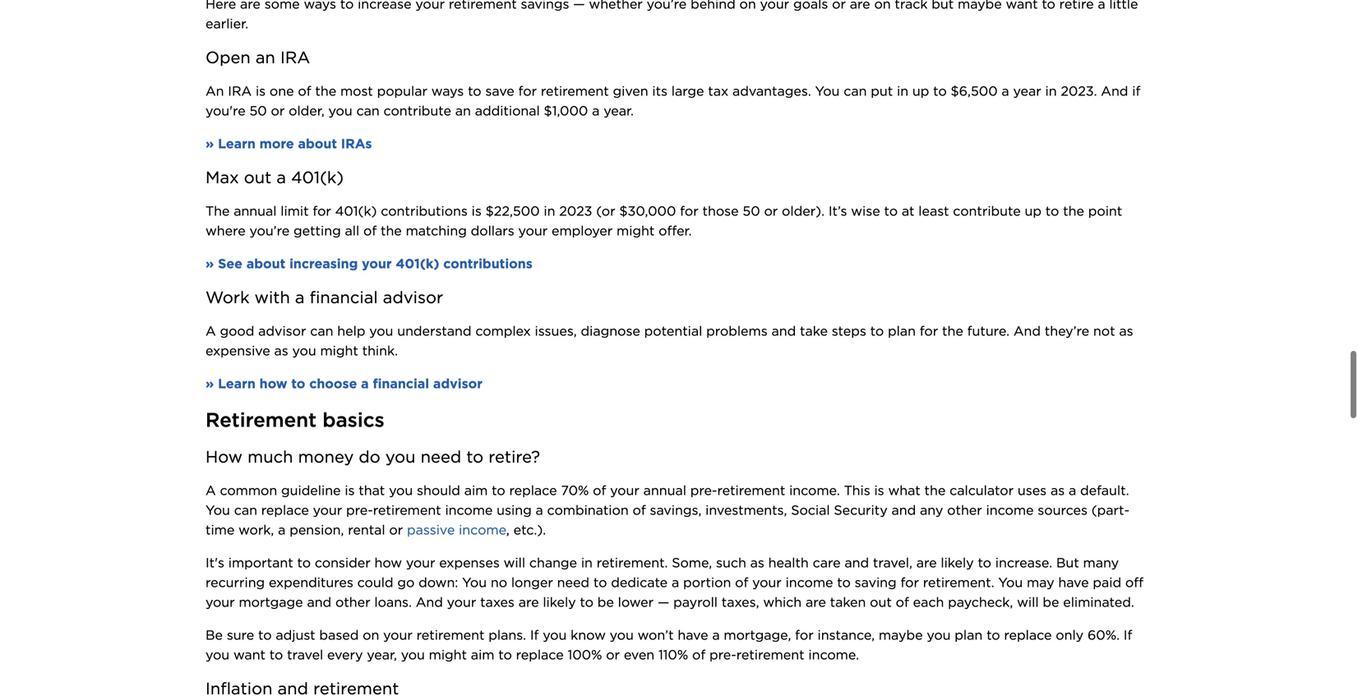 Task type: describe. For each thing, give the bounding box(es) containing it.
you're inside the annual limit for 401(k) contributions is $22,500 in 2023 (or $30,000 for those 50 or older). it's wise to at least contribute up to the point where you're getting all of the matching dollars your employer might offer.
[[250, 223, 290, 239]]

1 horizontal spatial ira
[[280, 48, 310, 68]]

0 horizontal spatial about
[[247, 256, 286, 272]]

to up expenditures
[[297, 555, 311, 571]]

0 horizontal spatial how
[[260, 376, 288, 392]]

increase
[[358, 0, 412, 12]]

do
[[359, 448, 381, 467]]

0 horizontal spatial out
[[244, 168, 272, 188]]

to left increase at the top of the page
[[340, 0, 354, 12]]

2023
[[560, 203, 593, 219]]

a inside here are some ways to increase your retirement savings — whether you're behind on your goals or are on track but maybe want to retire a little earlier.
[[1098, 0, 1106, 12]]

not
[[1094, 323, 1116, 339]]

are right travel,
[[917, 555, 937, 571]]

pre- inside be sure to adjust based on your retirement plans. if you know you won't have a mortgage, for instance, maybe you plan to replace only 60%. if you want to travel every year, you might aim to replace 100% or even 110% of pre-retirement income.
[[710, 647, 737, 664]]

rental
[[348, 522, 385, 538]]

want inside be sure to adjust based on your retirement plans. if you know you won't have a mortgage, for instance, maybe you plan to replace only 60%. if you want to travel every year, you might aim to replace 100% or even 110% of pre-retirement income.
[[234, 647, 266, 664]]

50 inside the annual limit for 401(k) contributions is $22,500 in 2023 (or $30,000 for those 50 or older). it's wise to at least contribute up to the point where you're getting all of the matching dollars your employer might offer.
[[743, 203, 761, 219]]

retirement
[[206, 409, 317, 432]]

a right work,
[[278, 522, 286, 538]]

income. inside be sure to adjust based on your retirement plans. if you know you won't have a mortgage, for instance, maybe you plan to replace only 60%. if you want to travel every year, you might aim to replace 100% or even 110% of pre-retirement income.
[[809, 647, 860, 664]]

no
[[491, 575, 508, 591]]

what
[[889, 483, 921, 499]]

down:
[[419, 575, 458, 591]]

1 horizontal spatial on
[[740, 0, 757, 12]]

contribute inside the annual limit for 401(k) contributions is $22,500 in 2023 (or $30,000 for those 50 or older). it's wise to at least contribute up to the point where you're getting all of the matching dollars your employer might offer.
[[954, 203, 1021, 219]]

to left dedicate
[[594, 575, 607, 591]]

matching
[[406, 223, 467, 239]]

other inside a common guideline is that you should aim to replace 70% of your annual pre-retirement income. this is what the calculator uses as a default. you can replace your pre-retirement income using a combination of savings, investments, social security and any other income sources (part- time work, a pension, rental or
[[948, 503, 983, 519]]

for up getting
[[313, 203, 331, 219]]

your inside be sure to adjust based on your retirement plans. if you know you won't have a mortgage, for instance, maybe you plan to replace only 60%. if you want to travel every year, you might aim to replace 100% or even 110% of pre-retirement income.
[[383, 628, 413, 644]]

to left save
[[468, 83, 482, 99]]

a up sources
[[1069, 483, 1077, 499]]

how much money do you need to retire?
[[206, 448, 541, 467]]

have inside be sure to adjust based on your retirement plans. if you know you won't have a mortgage, for instance, maybe you plan to replace only 60%. if you want to travel every year, you might aim to replace 100% or even 110% of pre-retirement income.
[[678, 628, 709, 644]]

behind
[[691, 0, 736, 12]]

to left increase. on the right bottom of page
[[978, 555, 992, 571]]

investments,
[[706, 503, 788, 519]]

savings,
[[650, 503, 702, 519]]

a right the with
[[295, 288, 305, 308]]

longer
[[512, 575, 553, 591]]

income down uses
[[987, 503, 1034, 519]]

savings
[[521, 0, 570, 12]]

you down be
[[206, 647, 230, 664]]

portion
[[684, 575, 732, 591]]

1 be from the left
[[598, 595, 614, 611]]

up inside the annual limit for 401(k) contributions is $22,500 in 2023 (or $30,000 for those 50 or older). it's wise to at least contribute up to the point where you're getting all of the matching dollars your employer might offer.
[[1025, 203, 1042, 219]]

you right do
[[386, 448, 416, 467]]

put
[[871, 83, 893, 99]]

be
[[206, 628, 223, 644]]

of inside be sure to adjust based on your retirement plans. if you know you won't have a mortgage, for instance, maybe you plan to replace only 60%. if you want to travel every year, you might aim to replace 100% or even 110% of pre-retirement income.
[[693, 647, 706, 664]]

the inside a common guideline is that you should aim to replace 70% of your annual pre-retirement income. this is what the calculator uses as a default. you can replace your pre-retirement income using a combination of savings, investments, social security and any other income sources (part- time work, a pension, rental or
[[925, 483, 946, 499]]

large
[[672, 83, 705, 99]]

1 vertical spatial financial
[[373, 376, 429, 392]]

to inside a common guideline is that you should aim to replace 70% of your annual pre-retirement income. this is what the calculator uses as a default. you can replace your pre-retirement income using a combination of savings, investments, social security and any other income sources (part- time work, a pension, rental or
[[492, 483, 506, 499]]

1 vertical spatial will
[[1018, 595, 1039, 611]]

or inside be sure to adjust based on your retirement plans. if you know you won't have a mortgage, for instance, maybe you plan to replace only 60%. if you want to travel every year, you might aim to replace 100% or even 110% of pre-retirement income.
[[606, 647, 620, 664]]

ways inside an ira is one of the most popular ways to save for retirement given its large tax advantages. you can put in up to $6,500 a year in 2023. and if you're 50 or older, you can contribute an additional $1,000 a year.
[[432, 83, 464, 99]]

a left "year." at the top of page
[[592, 103, 600, 119]]

for up offer.
[[680, 203, 699, 219]]

in right put in the right of the page
[[897, 83, 909, 99]]

can inside a good advisor can help you understand complex issues, diagnose potential problems and take steps to plan for the future. and they're not as expensive as you might think.
[[310, 323, 334, 339]]

even
[[624, 647, 655, 664]]

security
[[834, 503, 888, 519]]

they're
[[1045, 323, 1090, 339]]

» learn more about iras
[[206, 136, 372, 152]]

most
[[341, 83, 373, 99]]

as right expensive
[[274, 343, 288, 359]]

learn for more
[[218, 136, 256, 152]]

replace down guideline on the bottom
[[261, 503, 309, 519]]

» for » learn how to choose a financial advisor
[[206, 376, 214, 392]]

to left choose
[[291, 376, 306, 392]]

0 vertical spatial pre-
[[691, 483, 718, 499]]

given
[[613, 83, 649, 99]]

problems
[[707, 323, 768, 339]]

you're
[[206, 103, 246, 119]]

of left savings,
[[633, 503, 646, 519]]

your up 'combination'
[[610, 483, 640, 499]]

you down expenses
[[462, 575, 487, 591]]

to left $6,500
[[934, 83, 947, 99]]

retirement down down:
[[417, 628, 485, 644]]

passive income , etc.).
[[407, 522, 546, 538]]

advisor inside a good advisor can help you understand complex issues, diagnose potential problems and take steps to plan for the future. and they're not as expensive as you might think.
[[258, 323, 306, 339]]

to down plans.
[[499, 647, 512, 664]]

maybe inside here are some ways to increase your retirement savings — whether you're behind on your goals or are on track but maybe want to retire a little earlier.
[[958, 0, 1002, 12]]

it's
[[829, 203, 848, 219]]

and down expenditures
[[307, 595, 332, 611]]

saving
[[855, 575, 897, 591]]

is right this
[[875, 483, 885, 499]]

expensive
[[206, 343, 270, 359]]

popular
[[377, 83, 428, 99]]

you're inside here are some ways to increase your retirement savings — whether you're behind on your goals or are on track but maybe want to retire a little earlier.
[[647, 0, 687, 12]]

income up expenses
[[459, 522, 507, 538]]

0 horizontal spatial likely
[[543, 595, 576, 611]]

1 horizontal spatial retirement.
[[924, 575, 995, 591]]

choose
[[309, 376, 357, 392]]

eliminated.
[[1064, 595, 1135, 611]]

retirement basics
[[206, 409, 385, 432]]

taxes
[[480, 595, 515, 611]]

your up pension,
[[313, 503, 342, 519]]

want inside here are some ways to increase your retirement savings — whether you're behind on your goals or are on track but maybe want to retire a little earlier.
[[1006, 0, 1039, 12]]

60%.
[[1088, 628, 1120, 644]]

0 vertical spatial about
[[298, 136, 337, 152]]

to down paycheck,
[[987, 628, 1001, 644]]

are left 'taken'
[[806, 595, 827, 611]]

instance,
[[818, 628, 875, 644]]

and up saving
[[845, 555, 870, 571]]

health
[[769, 555, 809, 571]]

— inside here are some ways to increase your retirement savings — whether you're behind on your goals or are on track but maybe want to retire a little earlier.
[[574, 0, 585, 12]]

of up taxes,
[[735, 575, 749, 591]]

2 be from the left
[[1043, 595, 1060, 611]]

0 vertical spatial an
[[256, 48, 275, 68]]

to up 'taken'
[[838, 575, 851, 591]]

mortgage
[[239, 595, 303, 611]]

is inside the annual limit for 401(k) contributions is $22,500 in 2023 (or $30,000 for those 50 or older). it's wise to at least contribute up to the point where you're getting all of the matching dollars your employer might offer.
[[472, 203, 482, 219]]

any
[[920, 503, 944, 519]]

contributions inside the annual limit for 401(k) contributions is $22,500 in 2023 (or $30,000 for those 50 or older). it's wise to at least contribute up to the point where you're getting all of the matching dollars your employer might offer.
[[381, 203, 468, 219]]

calculator
[[950, 483, 1014, 499]]

max out a 401(k)
[[206, 168, 349, 188]]

recurring
[[206, 575, 265, 591]]

how inside it's important to consider how your expenses will change in retirement. some, such as health care and travel, are likely to increase. but many recurring expenditures could go down: you no longer need to dedicate a portion of your income to saving for retirement. you may have paid off your mortgage and other loans. and your taxes are likely to be lower — payroll taxes, which are taken out of each paycheck, will be eliminated.
[[375, 555, 402, 571]]

each
[[914, 595, 945, 611]]

some,
[[672, 555, 713, 571]]

$6,500
[[951, 83, 998, 99]]

(or
[[597, 203, 616, 219]]

can left put in the right of the page
[[844, 83, 867, 99]]

your right increase at the top of the page
[[416, 0, 445, 12]]

0 vertical spatial likely
[[941, 555, 974, 571]]

pension,
[[290, 522, 344, 538]]

money
[[298, 448, 354, 467]]

won't
[[638, 628, 674, 644]]

to left the point
[[1046, 203, 1060, 219]]

to left at
[[885, 203, 898, 219]]

to left retire?
[[467, 448, 484, 467]]

as inside a common guideline is that you should aim to replace 70% of your annual pre-retirement income. this is what the calculator uses as a default. you can replace your pre-retirement income using a combination of savings, investments, social security and any other income sources (part- time work, a pension, rental or
[[1051, 483, 1065, 499]]

you up choose
[[292, 343, 316, 359]]

default.
[[1081, 483, 1130, 499]]

retirement up "passive"
[[373, 503, 441, 519]]

increase.
[[996, 555, 1053, 571]]

help
[[337, 323, 366, 339]]

income inside it's important to consider how your expenses will change in retirement. some, such as health care and travel, are likely to increase. but many recurring expenditures could go down: you no longer need to dedicate a portion of your income to saving for retirement. you may have paid off your mortgage and other loans. and your taxes are likely to be lower — payroll taxes, which are taken out of each paycheck, will be eliminated.
[[786, 575, 834, 591]]

steps
[[832, 323, 867, 339]]

are up earlier.
[[240, 0, 261, 12]]

contribute inside an ira is one of the most popular ways to save for retirement given its large tax advantages. you can put in up to $6,500 a year in 2023. and if you're 50 or older, you can contribute an additional $1,000 a year.
[[384, 103, 452, 119]]

you left know
[[543, 628, 567, 644]]

learn for how
[[218, 376, 256, 392]]

might inside the annual limit for 401(k) contributions is $22,500 in 2023 (or $30,000 for those 50 or older). it's wise to at least contribute up to the point where you're getting all of the matching dollars your employer might offer.
[[617, 223, 655, 239]]

tax
[[708, 83, 729, 99]]

maybe inside be sure to adjust based on your retirement plans. if you know you won't have a mortgage, for instance, maybe you plan to replace only 60%. if you want to travel every year, you might aim to replace 100% or even 110% of pre-retirement income.
[[879, 628, 923, 644]]

» see about increasing your 401(k) contributions
[[206, 256, 533, 272]]

open an ira
[[206, 48, 310, 68]]

in inside the annual limit for 401(k) contributions is $22,500 in 2023 (or $30,000 for those 50 or older). it's wise to at least contribute up to the point where you're getting all of the matching dollars your employer might offer.
[[544, 203, 556, 219]]

more
[[260, 136, 294, 152]]

a down more
[[277, 168, 286, 188]]

to right sure
[[258, 628, 272, 644]]

$30,000
[[620, 203, 676, 219]]

go
[[398, 575, 415, 591]]

are right goals
[[850, 0, 871, 12]]

you right the year,
[[401, 647, 425, 664]]

a good advisor can help you understand complex issues, diagnose potential problems and take steps to plan for the future. and they're not as expensive as you might think.
[[206, 323, 1138, 359]]

2 if from the left
[[1124, 628, 1133, 644]]

taken
[[830, 595, 866, 611]]

your left goals
[[760, 0, 790, 12]]

your right increasing on the left top of the page
[[362, 256, 392, 272]]

for inside a good advisor can help you understand complex issues, diagnose potential problems and take steps to plan for the future. and they're not as expensive as you might think.
[[920, 323, 939, 339]]

which
[[764, 595, 802, 611]]

all
[[345, 223, 360, 239]]

2 vertical spatial advisor
[[433, 376, 483, 392]]

have inside it's important to consider how your expenses will change in retirement. some, such as health care and travel, are likely to increase. but many recurring expenditures could go down: you no longer need to dedicate a portion of your income to saving for retirement. you may have paid off your mortgage and other loans. and your taxes are likely to be lower — payroll taxes, which are taken out of each paycheck, will be eliminated.
[[1059, 575, 1090, 591]]

can down most
[[357, 103, 380, 119]]

income up passive income , etc.).
[[445, 503, 493, 519]]

or inside a common guideline is that you should aim to replace 70% of your annual pre-retirement income. this is what the calculator uses as a default. you can replace your pre-retirement income using a combination of savings, investments, social security and any other income sources (part- time work, a pension, rental or
[[389, 522, 403, 538]]

a right choose
[[361, 376, 369, 392]]

to down adjust
[[270, 647, 283, 664]]

1 vertical spatial contributions
[[444, 256, 533, 272]]

the inside an ira is one of the most popular ways to save for retirement given its large tax advantages. you can put in up to $6,500 a year in 2023. and if you're 50 or older, you can contribute an additional $1,000 a year.
[[315, 83, 337, 99]]

least
[[919, 203, 950, 219]]

using
[[497, 503, 532, 519]]

sure
[[227, 628, 254, 644]]

such
[[716, 555, 747, 571]]

lower
[[618, 595, 654, 611]]

the left the point
[[1064, 203, 1085, 219]]

whether
[[589, 0, 643, 12]]

year
[[1014, 83, 1042, 99]]

your down recurring
[[206, 595, 235, 611]]

aim inside a common guideline is that you should aim to replace 70% of your annual pre-retirement income. this is what the calculator uses as a default. you can replace your pre-retirement income using a combination of savings, investments, social security and any other income sources (part- time work, a pension, rental or
[[464, 483, 488, 499]]

of inside the annual limit for 401(k) contributions is $22,500 in 2023 (or $30,000 for those 50 or older). it's wise to at least contribute up to the point where you're getting all of the matching dollars your employer might offer.
[[364, 223, 377, 239]]

dollars
[[471, 223, 515, 239]]

retirement inside here are some ways to increase your retirement savings — whether you're behind on your goals or are on track but maybe want to retire a little earlier.
[[449, 0, 517, 12]]

in right year on the right top
[[1046, 83, 1057, 99]]

as right not
[[1120, 323, 1134, 339]]

travel
[[287, 647, 323, 664]]

could
[[358, 575, 394, 591]]

replace left the only on the bottom of the page
[[1005, 628, 1052, 644]]

of left the each
[[896, 595, 910, 611]]

in inside it's important to consider how your expenses will change in retirement. some, such as health care and travel, are likely to increase. but many recurring expenditures could go down: you no longer need to dedicate a portion of your income to saving for retirement. you may have paid off your mortgage and other loans. and your taxes are likely to be lower — payroll taxes, which are taken out of each paycheck, will be eliminated.
[[581, 555, 593, 571]]

» for » see about increasing your 401(k) contributions
[[206, 256, 214, 272]]

you inside a common guideline is that you should aim to replace 70% of your annual pre-retirement income. this is what the calculator uses as a default. you can replace your pre-retirement income using a combination of savings, investments, social security and any other income sources (part- time work, a pension, rental or
[[389, 483, 413, 499]]

plans.
[[489, 628, 527, 644]]

as inside it's important to consider how your expenses will change in retirement. some, such as health care and travel, are likely to increase. but many recurring expenditures could go down: you no longer need to dedicate a portion of your income to saving for retirement. you may have paid off your mortgage and other loans. and your taxes are likely to be lower — payroll taxes, which are taken out of each paycheck, will be eliminated.
[[751, 555, 765, 571]]

retirement up 'investments,'
[[718, 483, 786, 499]]

an
[[206, 83, 224, 99]]

your up which
[[753, 575, 782, 591]]

0 vertical spatial 401(k)
[[291, 168, 344, 188]]

» learn how to choose a financial advisor
[[206, 376, 483, 392]]

a up etc.). at the left
[[536, 503, 544, 519]]

common
[[220, 483, 277, 499]]



Task type: vqa. For each thing, say whether or not it's contained in the screenshot.
the top READ
no



Task type: locate. For each thing, give the bounding box(es) containing it.
1 horizontal spatial will
[[1018, 595, 1039, 611]]

1 horizontal spatial contribute
[[954, 203, 1021, 219]]

may
[[1027, 575, 1055, 591]]

1 horizontal spatial want
[[1006, 0, 1039, 12]]

if right plans.
[[530, 628, 539, 644]]

of up 'combination'
[[593, 483, 607, 499]]

50
[[250, 103, 267, 119], [743, 203, 761, 219]]

1 vertical spatial income.
[[809, 647, 860, 664]]

likely up paycheck,
[[941, 555, 974, 571]]

up right put in the right of the page
[[913, 83, 930, 99]]

1 vertical spatial an
[[456, 103, 471, 119]]

max
[[206, 168, 239, 188]]

learn down you're
[[218, 136, 256, 152]]

1 horizontal spatial up
[[1025, 203, 1042, 219]]

the inside a good advisor can help you understand complex issues, diagnose potential problems and take steps to plan for the future. and they're not as expensive as you might think.
[[943, 323, 964, 339]]

to up know
[[580, 595, 594, 611]]

you down the each
[[927, 628, 951, 644]]

older).
[[782, 203, 825, 219]]

annual inside the annual limit for 401(k) contributions is $22,500 in 2023 (or $30,000 for those 50 or older). it's wise to at least contribute up to the point where you're getting all of the matching dollars your employer might offer.
[[234, 203, 277, 219]]

2 horizontal spatial might
[[617, 223, 655, 239]]

0 horizontal spatial need
[[421, 448, 462, 467]]

1 horizontal spatial annual
[[644, 483, 687, 499]]

$22,500
[[486, 203, 540, 219]]

1 vertical spatial you're
[[250, 223, 290, 239]]

advisor down "understand"
[[433, 376, 483, 392]]

0 vertical spatial and
[[1102, 83, 1129, 99]]

0 vertical spatial will
[[504, 555, 526, 571]]

might down help
[[320, 343, 358, 359]]

as up sources
[[1051, 483, 1065, 499]]

getting
[[294, 223, 341, 239]]

0 vertical spatial plan
[[888, 323, 916, 339]]

payroll
[[674, 595, 718, 611]]

need
[[421, 448, 462, 467], [557, 575, 590, 591]]

and down down:
[[416, 595, 443, 611]]

little
[[1110, 0, 1139, 12]]

401(k) inside the annual limit for 401(k) contributions is $22,500 in 2023 (or $30,000 for those 50 or older). it's wise to at least contribute up to the point where you're getting all of the matching dollars your employer might offer.
[[335, 203, 377, 219]]

an ira is one of the most popular ways to save for retirement given its large tax advantages. you can put in up to $6,500 a year in 2023. and if you're 50 or older, you can contribute an additional $1,000 a year.
[[206, 83, 1145, 119]]

or inside here are some ways to increase your retirement savings — whether you're behind on your goals or are on track but maybe want to retire a little earlier.
[[833, 0, 846, 12]]

1 vertical spatial 401(k)
[[335, 203, 377, 219]]

1 horizontal spatial have
[[1059, 575, 1090, 591]]

a inside be sure to adjust based on your retirement plans. if you know you won't have a mortgage, for instance, maybe you plan to replace only 60%. if you want to travel every year, you might aim to replace 100% or even 110% of pre-retirement income.
[[713, 628, 720, 644]]

1 vertical spatial 50
[[743, 203, 761, 219]]

0 horizontal spatial might
[[320, 343, 358, 359]]

be down may
[[1043, 595, 1060, 611]]

and inside a common guideline is that you should aim to replace 70% of your annual pre-retirement income. this is what the calculator uses as a default. you can replace your pre-retirement income using a combination of savings, investments, social security and any other income sources (part- time work, a pension, rental or
[[892, 503, 917, 519]]

open
[[206, 48, 251, 68]]

annual up "where"
[[234, 203, 277, 219]]

1 horizontal spatial 50
[[743, 203, 761, 219]]

you inside an ira is one of the most popular ways to save for retirement given its large tax advantages. you can put in up to $6,500 a year in 2023. and if you're 50 or older, you can contribute an additional $1,000 a year.
[[329, 103, 353, 119]]

your up go
[[406, 555, 436, 571]]

1 horizontal spatial and
[[1014, 323, 1041, 339]]

0 vertical spatial a
[[206, 323, 216, 339]]

ira
[[280, 48, 310, 68], [228, 83, 252, 99]]

0 vertical spatial contributions
[[381, 203, 468, 219]]

you inside a common guideline is that you should aim to replace 70% of your annual pre-retirement income. this is what the calculator uses as a default. you can replace your pre-retirement income using a combination of savings, investments, social security and any other income sources (part- time work, a pension, rental or
[[206, 503, 230, 519]]

sources
[[1038, 503, 1088, 519]]

a common guideline is that you should aim to replace 70% of your annual pre-retirement income. this is what the calculator uses as a default. you can replace your pre-retirement income using a combination of savings, investments, social security and any other income sources (part- time work, a pension, rental or
[[206, 483, 1134, 538]]

1 learn from the top
[[218, 136, 256, 152]]

that
[[359, 483, 385, 499]]

and
[[772, 323, 796, 339], [892, 503, 917, 519], [845, 555, 870, 571], [307, 595, 332, 611]]

2023.
[[1061, 83, 1098, 99]]

0 horizontal spatial have
[[678, 628, 709, 644]]

out right max
[[244, 168, 272, 188]]

you're
[[647, 0, 687, 12], [250, 223, 290, 239]]

will
[[504, 555, 526, 571], [1018, 595, 1039, 611]]

0 horizontal spatial 50
[[250, 103, 267, 119]]

» learn how to choose a financial advisor link
[[206, 376, 483, 392]]

work,
[[239, 522, 274, 538]]

is inside an ira is one of the most popular ways to save for retirement given its large tax advantages. you can put in up to $6,500 a year in 2023. and if you're 50 or older, you can contribute an additional $1,000 a year.
[[256, 83, 266, 99]]

0 vertical spatial up
[[913, 83, 930, 99]]

annual
[[234, 203, 277, 219], [644, 483, 687, 499]]

good
[[220, 323, 254, 339]]

plan inside be sure to adjust based on your retirement plans. if you know you won't have a mortgage, for instance, maybe you plan to replace only 60%. if you want to travel every year, you might aim to replace 100% or even 110% of pre-retirement income.
[[955, 628, 983, 644]]

2 vertical spatial and
[[416, 595, 443, 611]]

basics
[[323, 409, 385, 432]]

retirement inside an ira is one of the most popular ways to save for retirement given its large tax advantages. you can put in up to $6,500 a year in 2023. and if you're 50 or older, you can contribute an additional $1,000 a year.
[[541, 83, 609, 99]]

work with a financial advisor
[[206, 288, 444, 308]]

1 vertical spatial learn
[[218, 376, 256, 392]]

might
[[617, 223, 655, 239], [320, 343, 358, 359], [429, 647, 467, 664]]

on left the track
[[875, 0, 891, 12]]

0 vertical spatial 50
[[250, 103, 267, 119]]

0 vertical spatial aim
[[464, 483, 488, 499]]

in right change
[[581, 555, 593, 571]]

passive income link
[[407, 522, 507, 538]]

1 vertical spatial advisor
[[258, 323, 306, 339]]

1 vertical spatial pre-
[[346, 503, 373, 519]]

how up could
[[375, 555, 402, 571]]

you
[[329, 103, 353, 119], [370, 323, 394, 339], [292, 343, 316, 359], [386, 448, 416, 467], [389, 483, 413, 499], [543, 628, 567, 644], [610, 628, 634, 644], [927, 628, 951, 644], [206, 647, 230, 664], [401, 647, 425, 664]]

advisor up "understand"
[[383, 288, 444, 308]]

a inside a good advisor can help you understand complex issues, diagnose potential problems and take steps to plan for the future. and they're not as expensive as you might think.
[[206, 323, 216, 339]]

consider
[[315, 555, 371, 571]]

0 horizontal spatial ways
[[304, 0, 336, 12]]

0 vertical spatial other
[[948, 503, 983, 519]]

ira inside an ira is one of the most popular ways to save for retirement given its large tax advantages. you can put in up to $6,500 a year in 2023. and if you're 50 or older, you can contribute an additional $1,000 a year.
[[228, 83, 252, 99]]

a for a common guideline is that you should aim to replace 70% of your annual pre-retirement income. this is what the calculator uses as a default. you can replace your pre-retirement income using a combination of savings, investments, social security and any other income sources (part- time work, a pension, rental or
[[206, 483, 216, 499]]

»
[[206, 136, 214, 152], [206, 256, 214, 272], [206, 376, 214, 392]]

,
[[507, 522, 510, 538]]

only
[[1056, 628, 1084, 644]]

0 vertical spatial income.
[[790, 483, 840, 499]]

about down older,
[[298, 136, 337, 152]]

can inside a common guideline is that you should aim to replace 70% of your annual pre-retirement income. this is what the calculator uses as a default. you can replace your pre-retirement income using a combination of savings, investments, social security and any other income sources (part- time work, a pension, rental or
[[234, 503, 257, 519]]

out inside it's important to consider how your expenses will change in retirement. some, such as health care and travel, are likely to increase. but many recurring expenditures could go down: you no longer need to dedicate a portion of your income to saving for retirement. you may have paid off your mortgage and other loans. and your taxes are likely to be lower — payroll taxes, which are taken out of each paycheck, will be eliminated.
[[870, 595, 892, 611]]

— right savings
[[574, 0, 585, 12]]

important
[[229, 555, 293, 571]]

want down sure
[[234, 647, 266, 664]]

you up even
[[610, 628, 634, 644]]

1 vertical spatial a
[[206, 483, 216, 499]]

expenses
[[439, 555, 500, 571]]

aim right should
[[464, 483, 488, 499]]

1 horizontal spatial you're
[[647, 0, 687, 12]]

an inside an ira is one of the most popular ways to save for retirement given its large tax advantages. you can put in up to $6,500 a year in 2023. and if you're 50 or older, you can contribute an additional $1,000 a year.
[[456, 103, 471, 119]]

0 vertical spatial financial
[[310, 288, 378, 308]]

ways
[[304, 0, 336, 12], [432, 83, 464, 99]]

0 vertical spatial ira
[[280, 48, 310, 68]]

0 vertical spatial you're
[[647, 0, 687, 12]]

income down care
[[786, 575, 834, 591]]

maybe
[[958, 0, 1002, 12], [879, 628, 923, 644]]

or right goals
[[833, 0, 846, 12]]

1 vertical spatial likely
[[543, 595, 576, 611]]

0 horizontal spatial other
[[336, 595, 371, 611]]

retire?
[[489, 448, 541, 467]]

a
[[1098, 0, 1106, 12], [1002, 83, 1010, 99], [592, 103, 600, 119], [277, 168, 286, 188], [295, 288, 305, 308], [361, 376, 369, 392], [1069, 483, 1077, 499], [536, 503, 544, 519], [278, 522, 286, 538], [672, 575, 680, 591], [713, 628, 720, 644]]

of right all
[[364, 223, 377, 239]]

0 vertical spatial contribute
[[384, 103, 452, 119]]

1 vertical spatial maybe
[[879, 628, 923, 644]]

plan inside a good advisor can help you understand complex issues, diagnose potential problems and take steps to plan for the future. and they're not as expensive as you might think.
[[888, 323, 916, 339]]

1 horizontal spatial —
[[658, 595, 670, 611]]

your down $22,500
[[519, 223, 548, 239]]

as
[[1120, 323, 1134, 339], [274, 343, 288, 359], [1051, 483, 1065, 499], [751, 555, 765, 571]]

to left retire
[[1042, 0, 1056, 12]]

know
[[571, 628, 606, 644]]

based
[[320, 628, 359, 644]]

to
[[340, 0, 354, 12], [1042, 0, 1056, 12], [468, 83, 482, 99], [934, 83, 947, 99], [885, 203, 898, 219], [1046, 203, 1060, 219], [871, 323, 884, 339], [291, 376, 306, 392], [467, 448, 484, 467], [492, 483, 506, 499], [297, 555, 311, 571], [978, 555, 992, 571], [594, 575, 607, 591], [838, 575, 851, 591], [580, 595, 594, 611], [258, 628, 272, 644], [987, 628, 1001, 644], [270, 647, 283, 664], [499, 647, 512, 664]]

or inside the annual limit for 401(k) contributions is $22,500 in 2023 (or $30,000 for those 50 or older). it's wise to at least contribute up to the point where you're getting all of the matching dollars your employer might offer.
[[765, 203, 778, 219]]

2 » from the top
[[206, 256, 214, 272]]

1 vertical spatial aim
[[471, 647, 495, 664]]

on
[[740, 0, 757, 12], [875, 0, 891, 12], [363, 628, 380, 644]]

ira up you're
[[228, 83, 252, 99]]

and down what
[[892, 503, 917, 519]]

travel,
[[874, 555, 913, 571]]

0 vertical spatial retirement.
[[597, 555, 668, 571]]

0 vertical spatial need
[[421, 448, 462, 467]]

1 » from the top
[[206, 136, 214, 152]]

2 a from the top
[[206, 483, 216, 499]]

and inside a good advisor can help you understand complex issues, diagnose potential problems and take steps to plan for the future. and they're not as expensive as you might think.
[[1014, 323, 1041, 339]]

the annual limit for 401(k) contributions is $22,500 in 2023 (or $30,000 for those 50 or older). it's wise to at least contribute up to the point where you're getting all of the matching dollars your employer might offer.
[[206, 203, 1127, 239]]

and right 'future.'
[[1014, 323, 1041, 339]]

offer.
[[659, 223, 692, 239]]

0 horizontal spatial annual
[[234, 203, 277, 219]]

0 horizontal spatial an
[[256, 48, 275, 68]]

is left that
[[345, 483, 355, 499]]

your down down:
[[447, 595, 477, 611]]

0 horizontal spatial up
[[913, 83, 930, 99]]

are down longer in the left of the page
[[519, 595, 539, 611]]

» up max
[[206, 136, 214, 152]]

is left one
[[256, 83, 266, 99]]

ways inside here are some ways to increase your retirement savings — whether you're behind on your goals or are on track but maybe want to retire a little earlier.
[[304, 0, 336, 12]]

the
[[315, 83, 337, 99], [1064, 203, 1085, 219], [381, 223, 402, 239], [943, 323, 964, 339], [925, 483, 946, 499]]

your inside the annual limit for 401(k) contributions is $22,500 in 2023 (or $30,000 for those 50 or older). it's wise to at least contribute up to the point where you're getting all of the matching dollars your employer might offer.
[[519, 223, 548, 239]]

advisor down the with
[[258, 323, 306, 339]]

for
[[519, 83, 537, 99], [313, 203, 331, 219], [680, 203, 699, 219], [920, 323, 939, 339], [901, 575, 920, 591], [796, 628, 814, 644]]

» for » learn more about iras
[[206, 136, 214, 152]]

1 vertical spatial ways
[[432, 83, 464, 99]]

iras
[[341, 136, 372, 152]]

a left year on the right top
[[1002, 83, 1010, 99]]

income. inside a common guideline is that you should aim to replace 70% of your annual pre-retirement income. this is what the calculator uses as a default. you can replace your pre-retirement income using a combination of savings, investments, social security and any other income sources (part- time work, a pension, rental or
[[790, 483, 840, 499]]

you inside an ira is one of the most popular ways to save for retirement given its large tax advantages. you can put in up to $6,500 a year in 2023. and if you're 50 or older, you can contribute an additional $1,000 a year.
[[816, 83, 840, 99]]

0 horizontal spatial will
[[504, 555, 526, 571]]

and inside it's important to consider how your expenses will change in retirement. some, such as health care and travel, are likely to increase. but many recurring expenditures could go down: you no longer need to dedicate a portion of your income to saving for retirement. you may have paid off your mortgage and other loans. and your taxes are likely to be lower — payroll taxes, which are taken out of each paycheck, will be eliminated.
[[416, 595, 443, 611]]

0 vertical spatial want
[[1006, 0, 1039, 12]]

out
[[244, 168, 272, 188], [870, 595, 892, 611]]

or inside an ira is one of the most popular ways to save for retirement given its large tax advantages. you can put in up to $6,500 a year in 2023. and if you're 50 or older, you can contribute an additional $1,000 a year.
[[271, 103, 285, 119]]

you up think.
[[370, 323, 394, 339]]

1 horizontal spatial about
[[298, 136, 337, 152]]

need up should
[[421, 448, 462, 467]]

and inside an ira is one of the most popular ways to save for retirement given its large tax advantages. you can put in up to $6,500 a year in 2023. and if you're 50 or older, you can contribute an additional $1,000 a year.
[[1102, 83, 1129, 99]]

retirement. up dedicate
[[597, 555, 668, 571]]

0 vertical spatial »
[[206, 136, 214, 152]]

it's
[[206, 555, 225, 571]]

» down expensive
[[206, 376, 214, 392]]

if
[[530, 628, 539, 644], [1124, 628, 1133, 644]]

1 if from the left
[[530, 628, 539, 644]]

might inside be sure to adjust based on your retirement plans. if you know you won't have a mortgage, for instance, maybe you plan to replace only 60%. if you want to travel every year, you might aim to replace 100% or even 110% of pre-retirement income.
[[429, 647, 467, 664]]

need down change
[[557, 575, 590, 591]]

0 horizontal spatial if
[[530, 628, 539, 644]]

0 vertical spatial advisor
[[383, 288, 444, 308]]

an left additional
[[456, 103, 471, 119]]

to inside a good advisor can help you understand complex issues, diagnose potential problems and take steps to plan for the future. and they're not as expensive as you might think.
[[871, 323, 884, 339]]

change
[[530, 555, 577, 571]]

annual up savings,
[[644, 483, 687, 499]]

1 vertical spatial out
[[870, 595, 892, 611]]

if
[[1133, 83, 1141, 99]]

issues,
[[535, 323, 577, 339]]

contribute right least
[[954, 203, 1021, 219]]

maybe down the each
[[879, 628, 923, 644]]

a
[[206, 323, 216, 339], [206, 483, 216, 499]]

up left the point
[[1025, 203, 1042, 219]]

other inside it's important to consider how your expenses will change in retirement. some, such as health care and travel, are likely to increase. but many recurring expenditures could go down: you no longer need to dedicate a portion of your income to saving for retirement. you may have paid off your mortgage and other loans. and your taxes are likely to be lower — payroll taxes, which are taken out of each paycheck, will be eliminated.
[[336, 595, 371, 611]]

need inside it's important to consider how your expenses will change in retirement. some, such as health care and travel, are likely to increase. but many recurring expenditures could go down: you no longer need to dedicate a portion of your income to saving for retirement. you may have paid off your mortgage and other loans. and your taxes are likely to be lower — payroll taxes, which are taken out of each paycheck, will be eliminated.
[[557, 575, 590, 591]]

pre- up savings,
[[691, 483, 718, 499]]

employer
[[552, 223, 613, 239]]

for inside it's important to consider how your expenses will change in retirement. some, such as health care and travel, are likely to increase. but many recurring expenditures could go down: you no longer need to dedicate a portion of your income to saving for retirement. you may have paid off your mortgage and other loans. and your taxes are likely to be lower — payroll taxes, which are taken out of each paycheck, will be eliminated.
[[901, 575, 920, 591]]

1 vertical spatial retirement.
[[924, 575, 995, 591]]

taxes,
[[722, 595, 760, 611]]

an up one
[[256, 48, 275, 68]]

advantages.
[[733, 83, 812, 99]]

for down travel,
[[901, 575, 920, 591]]

for inside an ira is one of the most popular ways to save for retirement given its large tax advantages. you can put in up to $6,500 a year in 2023. and if you're 50 or older, you can contribute an additional $1,000 a year.
[[519, 83, 537, 99]]

one
[[270, 83, 294, 99]]

up inside an ira is one of the most popular ways to save for retirement given its large tax advantages. you can put in up to $6,500 a year in 2023. and if you're 50 or older, you can contribute an additional $1,000 a year.
[[913, 83, 930, 99]]

paycheck,
[[949, 595, 1014, 611]]

$1,000
[[544, 103, 588, 119]]

or left older).
[[765, 203, 778, 219]]

a inside a common guideline is that you should aim to replace 70% of your annual pre-retirement income. this is what the calculator uses as a default. you can replace your pre-retirement income using a combination of savings, investments, social security and any other income sources (part- time work, a pension, rental or
[[206, 483, 216, 499]]

1 horizontal spatial be
[[1043, 595, 1060, 611]]

1 vertical spatial how
[[375, 555, 402, 571]]

0 horizontal spatial maybe
[[879, 628, 923, 644]]

2 horizontal spatial on
[[875, 0, 891, 12]]

for inside be sure to adjust based on your retirement plans. if you know you won't have a mortgage, for instance, maybe you plan to replace only 60%. if you want to travel every year, you might aim to replace 100% or even 110% of pre-retirement income.
[[796, 628, 814, 644]]

1 vertical spatial ira
[[228, 83, 252, 99]]

time
[[206, 522, 235, 538]]

0 vertical spatial maybe
[[958, 0, 1002, 12]]

are
[[240, 0, 261, 12], [850, 0, 871, 12], [917, 555, 937, 571], [519, 595, 539, 611], [806, 595, 827, 611]]

0 horizontal spatial —
[[574, 0, 585, 12]]

or left even
[[606, 647, 620, 664]]

1 vertical spatial need
[[557, 575, 590, 591]]

1 vertical spatial up
[[1025, 203, 1042, 219]]

plan right the steps
[[888, 323, 916, 339]]

and inside a good advisor can help you understand complex issues, diagnose potential problems and take steps to plan for the future. and they're not as expensive as you might think.
[[772, 323, 796, 339]]

a for a good advisor can help you understand complex issues, diagnose potential problems and take steps to plan for the future. and they're not as expensive as you might think.
[[206, 323, 216, 339]]

2 vertical spatial 401(k)
[[396, 256, 440, 272]]

0 vertical spatial out
[[244, 168, 272, 188]]

0 vertical spatial learn
[[218, 136, 256, 152]]

off
[[1126, 575, 1144, 591]]

0 horizontal spatial ira
[[228, 83, 252, 99]]

0 vertical spatial how
[[260, 376, 288, 392]]

1 horizontal spatial maybe
[[958, 0, 1002, 12]]

you're left behind on the top right of the page
[[647, 0, 687, 12]]

0 horizontal spatial be
[[598, 595, 614, 611]]

see
[[218, 256, 243, 272]]

on inside be sure to adjust based on your retirement plans. if you know you won't have a mortgage, for instance, maybe you plan to replace only 60%. if you want to travel every year, you might aim to replace 100% or even 110% of pre-retirement income.
[[363, 628, 380, 644]]

2 learn from the top
[[218, 376, 256, 392]]

you up time
[[206, 503, 230, 519]]

income.
[[790, 483, 840, 499], [809, 647, 860, 664]]

you down most
[[329, 103, 353, 119]]

and
[[1102, 83, 1129, 99], [1014, 323, 1041, 339], [416, 595, 443, 611]]

the left 'future.'
[[943, 323, 964, 339]]

a down some,
[[672, 575, 680, 591]]

you left put in the right of the page
[[816, 83, 840, 99]]

replace up using in the bottom left of the page
[[510, 483, 557, 499]]

0 horizontal spatial on
[[363, 628, 380, 644]]

in left 2023
[[544, 203, 556, 219]]

should
[[417, 483, 461, 499]]

1 vertical spatial might
[[320, 343, 358, 359]]

for right save
[[519, 83, 537, 99]]

potential
[[645, 323, 703, 339]]

be
[[598, 595, 614, 611], [1043, 595, 1060, 611]]

50 inside an ira is one of the most popular ways to save for retirement given its large tax advantages. you can put in up to $6,500 a year in 2023. and if you're 50 or older, you can contribute an additional $1,000 a year.
[[250, 103, 267, 119]]

other down calculator
[[948, 503, 983, 519]]

point
[[1089, 203, 1123, 219]]

0 horizontal spatial want
[[234, 647, 266, 664]]

— inside it's important to consider how your expenses will change in retirement. some, such as health care and travel, are likely to increase. but many recurring expenditures could go down: you no longer need to dedicate a portion of your income to saving for retirement. you may have paid off your mortgage and other loans. and your taxes are likely to be lower — payroll taxes, which are taken out of each paycheck, will be eliminated.
[[658, 595, 670, 611]]

0 vertical spatial have
[[1059, 575, 1090, 591]]

much
[[248, 448, 293, 467]]

of
[[298, 83, 311, 99], [364, 223, 377, 239], [593, 483, 607, 499], [633, 503, 646, 519], [735, 575, 749, 591], [896, 595, 910, 611], [693, 647, 706, 664]]

the right all
[[381, 223, 402, 239]]

might inside a good advisor can help you understand complex issues, diagnose potential problems and take steps to plan for the future. and they're not as expensive as you might think.
[[320, 343, 358, 359]]

you down increase. on the right bottom of page
[[999, 575, 1023, 591]]

pre- down mortgage,
[[710, 647, 737, 664]]

income. up the social
[[790, 483, 840, 499]]

— right the lower
[[658, 595, 670, 611]]

1 a from the top
[[206, 323, 216, 339]]

1 horizontal spatial how
[[375, 555, 402, 571]]

annual inside a common guideline is that you should aim to replace 70% of your annual pre-retirement income. this is what the calculator uses as a default. you can replace your pre-retirement income using a combination of savings, investments, social security and any other income sources (part- time work, a pension, rental or
[[644, 483, 687, 499]]

1 vertical spatial plan
[[955, 628, 983, 644]]

a inside it's important to consider how your expenses will change in retirement. some, such as health care and travel, are likely to increase. but many recurring expenditures could go down: you no longer need to dedicate a portion of your income to saving for retirement. you may have paid off your mortgage and other loans. and your taxes are likely to be lower — payroll taxes, which are taken out of each paycheck, will be eliminated.
[[672, 575, 680, 591]]

on right behind on the top right of the page
[[740, 0, 757, 12]]

1 horizontal spatial need
[[557, 575, 590, 591]]

1 vertical spatial want
[[234, 647, 266, 664]]

retirement down mortgage,
[[737, 647, 805, 664]]

2 vertical spatial »
[[206, 376, 214, 392]]

0 horizontal spatial contribute
[[384, 103, 452, 119]]

of inside an ira is one of the most popular ways to save for retirement given its large tax advantages. you can put in up to $6,500 a year in 2023. and if you're 50 or older, you can contribute an additional $1,000 a year.
[[298, 83, 311, 99]]

income. down instance,
[[809, 647, 860, 664]]

your up the year,
[[383, 628, 413, 644]]

0 vertical spatial —
[[574, 0, 585, 12]]

1 vertical spatial have
[[678, 628, 709, 644]]

ways right "some"
[[304, 0, 336, 12]]

1 horizontal spatial an
[[456, 103, 471, 119]]

aim inside be sure to adjust based on your retirement plans. if you know you won't have a mortgage, for instance, maybe you plan to replace only 60%. if you want to travel every year, you might aim to replace 100% or even 110% of pre-retirement income.
[[471, 647, 495, 664]]

replace down plans.
[[516, 647, 564, 664]]

3 » from the top
[[206, 376, 214, 392]]

401(k) down matching
[[396, 256, 440, 272]]

dedicate
[[611, 575, 668, 591]]

complex
[[476, 323, 531, 339]]

year.
[[604, 103, 634, 119]]

where
[[206, 223, 246, 239]]

0 vertical spatial might
[[617, 223, 655, 239]]



